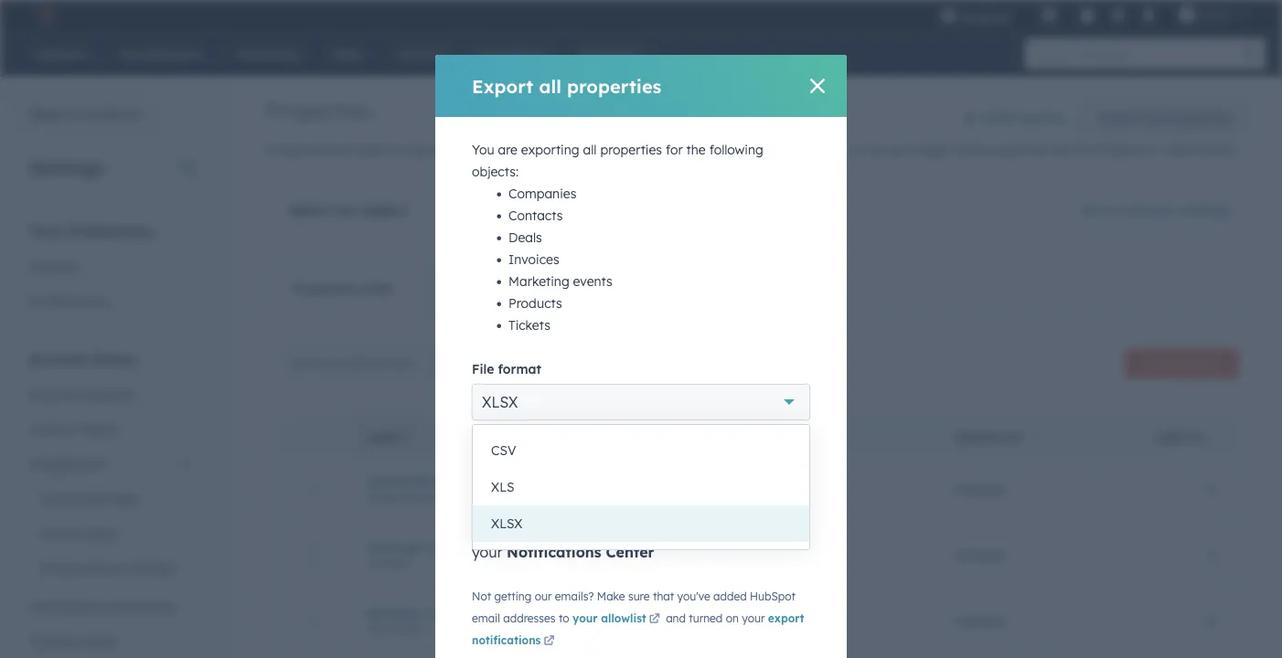 Task type: describe. For each thing, give the bounding box(es) containing it.
hubspot link
[[22, 4, 69, 26]]

downloads
[[108, 599, 175, 615]]

0 vertical spatial information
[[506, 142, 577, 158]]

marketplace downloads
[[29, 599, 175, 615]]

private
[[40, 525, 83, 541]]

hubspot for annual revenue
[[953, 482, 1006, 498]]

0 horizontal spatial of
[[634, 436, 645, 450]]

all groups
[[476, 355, 540, 371]]

notifications link
[[18, 284, 205, 319]]

hubspot for became a customer date
[[953, 613, 1006, 629]]

properties left (0)
[[596, 281, 658, 297]]

press to sort. image
[[765, 431, 772, 444]]

exporting
[[521, 142, 579, 158]]

press to sort. image for used in
[[1209, 431, 1215, 444]]

email
[[472, 612, 500, 626]]

turned
[[689, 612, 723, 626]]

export notifications
[[472, 612, 804, 648]]

properties inside button
[[1165, 110, 1230, 126]]

not getting our emails? make sure that you've added hubspot email addresses to
[[472, 590, 796, 626]]

your allowlist link
[[572, 612, 663, 628]]

are for you
[[498, 142, 518, 158]]

properties (155) link
[[267, 267, 418, 311]]

users & teams link
[[18, 412, 205, 447]]

(155)
[[362, 281, 393, 297]]

file inside the exported file will be emailed to b0bth3builder2k23@gmail.com
[[567, 499, 588, 518]]

files
[[502, 436, 523, 450]]

history
[[808, 548, 849, 564]]

xlsx button
[[473, 506, 809, 542]]

tab panel containing all groups
[[266, 311, 1253, 658]]

apple button
[[1168, 0, 1258, 29]]

0 vertical spatial data.
[[733, 436, 760, 450]]

marketplaces button
[[1030, 0, 1068, 29]]

xlsx button
[[472, 384, 810, 421]]

create
[[1141, 357, 1175, 371]]

0 for line
[[1208, 482, 1215, 498]]

deals
[[509, 230, 542, 246]]

records
[[650, 142, 695, 158]]

for
[[666, 142, 683, 158]]

xlsx inside button
[[491, 516, 523, 532]]

became a customer date button
[[367, 605, 676, 621]]

a inside became a customer date date picker
[[422, 605, 431, 621]]

a inside xlsx files support a maximum of 1 million rows of data. choose csv file format to export more rows of data.
[[569, 436, 576, 450]]

general link
[[18, 249, 205, 284]]

will
[[592, 499, 614, 518]]

contact for annual revenue
[[720, 482, 768, 498]]

settings link
[[1107, 5, 1129, 24]]

to inside not getting our emails? make sure that you've added hubspot email addresses to
[[559, 612, 569, 626]]

help image
[[1079, 8, 1096, 25]]

list box containing csv
[[473, 425, 809, 550]]

export all properties inside button
[[1100, 110, 1230, 126]]

1 horizontal spatial rows
[[693, 436, 717, 450]]

your right on on the right bottom of the page
[[742, 612, 765, 626]]

average pageviews button
[[367, 539, 676, 555]]

properties down the data quality
[[987, 142, 1049, 158]]

apps for connected apps
[[109, 491, 139, 507]]

addresses
[[503, 612, 556, 626]]

Search HubSpot search field
[[1025, 38, 1249, 70]]

first
[[1076, 142, 1102, 158]]

export inside "dialog"
[[472, 75, 533, 97]]

press to sort. element for created by
[[1027, 431, 1034, 446]]

email
[[40, 560, 74, 576]]

marketplace downloads link
[[18, 589, 205, 624]]

properties for properties are used to collect and store information about your records in hubspot. for example, a contact might have properties like first name or lead status.
[[266, 142, 328, 158]]

hubspot.
[[713, 142, 769, 158]]

search image
[[1244, 48, 1257, 60]]

and for the exported file will be emailed to
[[703, 521, 730, 540]]

picker
[[395, 623, 427, 636]]

search button
[[1235, 38, 1266, 70]]

posted
[[734, 521, 782, 540]]

created by button
[[931, 417, 1128, 457]]

marketplace
[[29, 599, 104, 615]]

name inside name button
[[367, 432, 400, 445]]

upgrade
[[960, 9, 1011, 24]]

the exported file will be emailed to b0bth3builder2k23@gmail.com
[[472, 499, 712, 540]]

contact properties button
[[454, 192, 684, 229]]

about
[[580, 142, 616, 158]]

group button
[[698, 417, 931, 457]]

properties inside popup button
[[523, 201, 593, 219]]

account for account defaults
[[29, 386, 78, 402]]

properties inside you are exporting all properties for the following objects: companies contacts deals invoices marketing events products tickets
[[600, 142, 662, 158]]

users
[[29, 421, 63, 437]]

tracking code link
[[18, 624, 205, 658]]

archived properties (0) link
[[514, 267, 704, 311]]

&
[[67, 421, 76, 437]]

your down the emails?
[[572, 612, 598, 626]]

Search search field
[[281, 345, 464, 381]]

have
[[954, 142, 983, 158]]

average
[[367, 539, 420, 555]]

collect
[[403, 142, 442, 158]]

archived
[[540, 281, 593, 297]]

service
[[77, 560, 122, 576]]

press to sort. image for created by
[[1027, 431, 1034, 444]]

to inside the exported file will be emailed to b0bth3builder2k23@gmail.com
[[698, 499, 712, 518]]

properties are used to collect and store information about your records in hubspot. for example, a contact might have properties like first name or lead status.
[[266, 142, 1238, 158]]

you
[[472, 142, 494, 158]]

tickets
[[509, 317, 550, 333]]

are for properties
[[332, 142, 351, 158]]

became a customer date date picker
[[367, 605, 531, 636]]

marketplaces image
[[1041, 8, 1057, 25]]

private apps link
[[18, 516, 205, 551]]

events
[[573, 273, 613, 289]]

the
[[686, 142, 706, 158]]

0 horizontal spatial data.
[[675, 458, 702, 472]]

object:
[[361, 201, 410, 219]]

your right about
[[620, 142, 647, 158]]

marketing
[[509, 273, 570, 289]]

became
[[367, 605, 419, 621]]

export inside button
[[1100, 110, 1142, 126]]

example,
[[796, 142, 851, 158]]

revenue
[[416, 474, 471, 490]]

1 vertical spatial date
[[367, 623, 392, 636]]

contact information for annual revenue
[[720, 482, 842, 498]]

account setup element
[[18, 349, 205, 658]]

0 horizontal spatial and
[[446, 142, 469, 158]]

connected
[[40, 491, 105, 507]]

contact inside popup button
[[464, 201, 518, 219]]

notifications
[[472, 634, 541, 648]]

back to contacts link
[[0, 97, 152, 133]]

file inside xlsx files support a maximum of 1 million rows of data. choose csv file format to export more rows of data.
[[497, 458, 512, 472]]

link opens in a new window image inside your allowlist link
[[649, 615, 660, 626]]

close image
[[810, 79, 825, 93]]

0 for date
[[1208, 613, 1215, 629]]

create property
[[1141, 357, 1223, 371]]

0 vertical spatial date
[[500, 605, 531, 621]]

0 horizontal spatial all
[[539, 75, 561, 97]]

to right the go
[[1104, 202, 1117, 218]]

quality
[[1018, 110, 1065, 126]]

notifications for notifications
[[29, 293, 107, 309]]

groups
[[496, 355, 540, 371]]

information for became a customer date
[[771, 613, 842, 629]]

menu containing apple
[[927, 0, 1260, 29]]

setup
[[93, 350, 135, 368]]



Task type: vqa. For each thing, say whether or not it's contained in the screenshot.
right 'in'
no



Task type: locate. For each thing, give the bounding box(es) containing it.
ascending sort. press to sort descending. element
[[406, 431, 412, 446]]

properties (155)
[[293, 281, 393, 297]]

2 horizontal spatial and
[[703, 521, 730, 540]]

used in
[[1155, 432, 1203, 445]]

tab list
[[266, 266, 705, 312]]

you are exporting all properties for the following objects: companies contacts deals invoices marketing events products tickets
[[472, 142, 764, 333]]

0 vertical spatial contacts
[[83, 106, 140, 122]]

information for annual revenue
[[771, 482, 842, 498]]

analytics
[[750, 548, 804, 564]]

export notifications link
[[472, 612, 804, 650]]

products
[[509, 295, 562, 311]]

notifications button
[[1133, 0, 1164, 29]]

back to contacts
[[30, 106, 140, 122]]

0 vertical spatial xlsx
[[482, 393, 518, 412]]

1 vertical spatial file
[[567, 499, 588, 518]]

name left 'or'
[[1106, 142, 1143, 158]]

1 vertical spatial contacts
[[509, 208, 563, 224]]

press to sort. image
[[1027, 431, 1034, 444], [1209, 431, 1215, 444]]

1 horizontal spatial and
[[666, 612, 686, 626]]

your inside the and posted in your
[[472, 543, 503, 562]]

of
[[634, 436, 645, 450], [720, 436, 730, 450], [661, 458, 672, 472]]

a up picker
[[422, 605, 431, 621]]

notifications down general at the left of page
[[29, 293, 107, 309]]

rows right million in the bottom of the page
[[693, 436, 717, 450]]

name left ascending sort. press to sort descending. element
[[367, 432, 400, 445]]

export all properties up exporting
[[472, 75, 662, 97]]

csv up annual revenue button
[[491, 443, 516, 459]]

create property button
[[1125, 349, 1238, 379]]

are left used
[[332, 142, 351, 158]]

1 horizontal spatial are
[[498, 142, 518, 158]]

2 are from the left
[[498, 142, 518, 158]]

0 vertical spatial contact
[[464, 201, 518, 219]]

xls
[[491, 479, 515, 495]]

web analytics history
[[720, 548, 849, 564]]

0 horizontal spatial rows
[[634, 458, 658, 472]]

exported
[[501, 499, 563, 518]]

2 vertical spatial contact
[[720, 613, 768, 629]]

0 horizontal spatial export
[[472, 75, 533, 97]]

press to sort. element right the group
[[765, 431, 772, 446]]

objects:
[[472, 164, 519, 180]]

all right exporting
[[583, 142, 597, 158]]

are
[[332, 142, 351, 158], [498, 142, 518, 158]]

data quality
[[983, 110, 1065, 126]]

upgrade image
[[940, 8, 957, 25]]

1 vertical spatial format
[[515, 458, 551, 472]]

apps up service
[[86, 525, 117, 541]]

2 press to sort. element from the left
[[1027, 431, 1034, 446]]

(0)
[[662, 281, 679, 297]]

xlsx up average pageviews button
[[491, 516, 523, 532]]

account up account defaults
[[29, 350, 88, 368]]

export
[[472, 75, 533, 97], [1100, 110, 1142, 126]]

hubspot inside not getting our emails? make sure that you've added hubspot email addresses to
[[750, 590, 796, 604]]

press to sort. image inside created by button
[[1027, 431, 1034, 444]]

3 0 from the top
[[1208, 613, 1215, 629]]

properties
[[567, 75, 662, 97], [1165, 110, 1230, 126], [600, 142, 662, 158], [987, 142, 1049, 158], [523, 201, 593, 219]]

contact
[[464, 201, 518, 219], [720, 482, 768, 498], [720, 613, 768, 629]]

properties up status.
[[1165, 110, 1230, 126]]

invoices
[[509, 252, 559, 268]]

account defaults
[[29, 386, 133, 402]]

menu
[[927, 0, 1260, 29]]

to down the emails?
[[559, 612, 569, 626]]

press to sort. image inside used in button
[[1209, 431, 1215, 444]]

press to sort. element inside created by button
[[1027, 431, 1034, 446]]

contact for became a customer date
[[720, 613, 768, 629]]

export down maximum
[[568, 458, 601, 472]]

information
[[506, 142, 577, 158], [771, 482, 842, 498], [771, 613, 842, 629]]

apps
[[109, 491, 139, 507], [86, 525, 117, 541]]

1 press to sort. element from the left
[[765, 431, 772, 446]]

0 vertical spatial name
[[1106, 142, 1143, 158]]

contact down added
[[720, 613, 768, 629]]

2 vertical spatial 0
[[1208, 613, 1215, 629]]

1 horizontal spatial press to sort. image
[[1209, 431, 1215, 444]]

status.
[[1196, 142, 1238, 158]]

2 contact information from the top
[[720, 613, 842, 629]]

0 vertical spatial export all properties
[[472, 75, 662, 97]]

1 vertical spatial in
[[786, 521, 798, 540]]

contacts inside you are exporting all properties for the following objects: companies contacts deals invoices marketing events products tickets
[[509, 208, 563, 224]]

and up web
[[703, 521, 730, 540]]

0 vertical spatial export
[[472, 75, 533, 97]]

export all properties dialog
[[435, 55, 847, 658]]

your preferences element
[[18, 221, 205, 319]]

your down the
[[472, 543, 503, 562]]

1 horizontal spatial a
[[569, 436, 576, 450]]

text
[[424, 491, 444, 505]]

1 vertical spatial a
[[569, 436, 576, 450]]

1 are from the left
[[332, 142, 351, 158]]

emailed
[[639, 499, 694, 518]]

to right used
[[387, 142, 400, 158]]

1 vertical spatial rows
[[634, 458, 658, 472]]

contact information for became a customer date
[[720, 613, 842, 629]]

3 press to sort. element from the left
[[1209, 431, 1215, 446]]

0 horizontal spatial file
[[497, 458, 512, 472]]

properties left "for"
[[600, 142, 662, 158]]

1 vertical spatial and
[[703, 521, 730, 540]]

1 horizontal spatial of
[[661, 458, 672, 472]]

in right "for"
[[699, 142, 709, 158]]

emails?
[[555, 590, 594, 604]]

export all properties inside "dialog"
[[472, 75, 662, 97]]

format right the "all" on the left of page
[[498, 361, 541, 377]]

1 contact information from the top
[[720, 482, 842, 498]]

press to sort. element for used in
[[1209, 431, 1215, 446]]

xlsx
[[482, 393, 518, 412], [472, 436, 499, 450], [491, 516, 523, 532]]

following
[[709, 142, 764, 158]]

export all properties up "lead"
[[1100, 110, 1230, 126]]

press to sort. element inside used in button
[[1209, 431, 1215, 446]]

notifications down the b0bth3builder2k23@gmail.com
[[507, 543, 601, 562]]

all groups button
[[464, 345, 565, 381]]

and for not getting our emails? make sure that you've added hubspot email addresses to
[[666, 612, 686, 626]]

contact
[[866, 142, 912, 158]]

your allowlist
[[572, 612, 646, 626]]

go
[[1082, 202, 1100, 218]]

notifications center
[[507, 543, 654, 562]]

1 horizontal spatial all
[[583, 142, 597, 158]]

csv
[[491, 443, 516, 459], [472, 458, 493, 472]]

1 vertical spatial contact information
[[720, 613, 842, 629]]

store
[[472, 142, 503, 158]]

account up 'users'
[[29, 386, 78, 402]]

hubspot
[[953, 482, 1006, 498], [953, 548, 1006, 564], [750, 590, 796, 604], [953, 613, 1006, 629]]

your
[[29, 222, 63, 240]]

2 horizontal spatial a
[[854, 142, 862, 158]]

1 horizontal spatial export
[[768, 612, 804, 626]]

settings image
[[1110, 8, 1126, 24]]

0 vertical spatial contact information
[[720, 482, 842, 498]]

1 vertical spatial xlsx
[[472, 436, 499, 450]]

b0bth3builder2k23@gmail.com
[[472, 521, 699, 540]]

2 horizontal spatial press to sort. element
[[1209, 431, 1215, 446]]

properties up select
[[266, 142, 328, 158]]

0 vertical spatial a
[[854, 142, 862, 158]]

0 vertical spatial and
[[446, 142, 469, 158]]

properties up used
[[266, 97, 372, 124]]

1 vertical spatial 0
[[1208, 548, 1215, 564]]

information up the "companies" at left
[[506, 142, 577, 158]]

select
[[289, 201, 333, 219]]

rows down "1"
[[634, 458, 658, 472]]

file up xls
[[497, 458, 512, 472]]

press to sort. image right in
[[1209, 431, 1215, 444]]

not
[[472, 590, 491, 604]]

contact information up the posted at the bottom of page
[[720, 482, 842, 498]]

notifications
[[29, 293, 107, 309], [507, 543, 601, 562]]

notifications for notifications center
[[507, 543, 601, 562]]

and inside the and posted in your
[[703, 521, 730, 540]]

contacts down the "companies" at left
[[509, 208, 563, 224]]

press to sort. element right in
[[1209, 431, 1215, 446]]

1 horizontal spatial export
[[1100, 110, 1142, 126]]

contact information down added
[[720, 613, 842, 629]]

a right support
[[569, 436, 576, 450]]

0 horizontal spatial in
[[699, 142, 709, 158]]

all up 'or'
[[1146, 110, 1161, 126]]

press to sort. element for group
[[765, 431, 772, 446]]

apps for private apps
[[86, 525, 117, 541]]

rows
[[693, 436, 717, 450], [634, 458, 658, 472]]

of left press to sort. image
[[720, 436, 730, 450]]

export up store
[[472, 75, 533, 97]]

single-
[[367, 491, 403, 505]]

information down choose
[[771, 482, 842, 498]]

date down became
[[367, 623, 392, 636]]

0 vertical spatial format
[[498, 361, 541, 377]]

a left contact
[[854, 142, 862, 158]]

notifications inside the export all properties "dialog"
[[507, 543, 601, 562]]

2 vertical spatial a
[[422, 605, 431, 621]]

1 vertical spatial export
[[768, 612, 804, 626]]

1 vertical spatial apps
[[86, 525, 117, 541]]

0 vertical spatial file
[[497, 458, 512, 472]]

apps down integrations button
[[109, 491, 139, 507]]

pageviews
[[424, 539, 492, 555]]

0 horizontal spatial a
[[422, 605, 431, 621]]

0 horizontal spatial export
[[568, 458, 601, 472]]

of down million in the bottom of the page
[[661, 458, 672, 472]]

0 vertical spatial rows
[[693, 436, 717, 450]]

press to sort. element right by
[[1027, 431, 1034, 446]]

0 horizontal spatial press to sort. image
[[1027, 431, 1034, 444]]

created
[[953, 432, 1004, 445]]

all inside you are exporting all properties for the following objects: companies contacts deals invoices marketing events products tickets
[[583, 142, 597, 158]]

0 vertical spatial notifications
[[29, 293, 107, 309]]

archived properties (0)
[[540, 281, 679, 297]]

1 horizontal spatial export all properties
[[1100, 110, 1230, 126]]

0 vertical spatial all
[[539, 75, 561, 97]]

date down getting
[[500, 605, 531, 621]]

0 horizontal spatial export all properties
[[472, 75, 662, 97]]

menu item
[[1024, 0, 1028, 29]]

allowlist
[[601, 612, 646, 626]]

0 horizontal spatial name
[[367, 432, 400, 445]]

1 horizontal spatial date
[[500, 605, 531, 621]]

tab list containing properties (155)
[[266, 266, 705, 312]]

properties left (155)
[[293, 281, 358, 297]]

properties for properties
[[266, 97, 372, 124]]

tracking code
[[29, 633, 115, 649]]

to inside xlsx files support a maximum of 1 million rows of data. choose csv file format to export more rows of data.
[[554, 458, 564, 472]]

1 horizontal spatial file
[[567, 499, 588, 518]]

format inside xlsx files support a maximum of 1 million rows of data. choose csv file format to export more rows of data.
[[515, 458, 551, 472]]

provider
[[125, 560, 176, 576]]

2 vertical spatial all
[[583, 142, 597, 158]]

0 vertical spatial apps
[[109, 491, 139, 507]]

2 horizontal spatial all
[[1146, 110, 1161, 126]]

all up exporting
[[539, 75, 561, 97]]

csv inside csv button
[[491, 443, 516, 459]]

2 vertical spatial information
[[771, 613, 842, 629]]

1 0 from the top
[[1208, 482, 1215, 498]]

to down support
[[554, 458, 564, 472]]

number
[[367, 557, 409, 570]]

properties up deals
[[523, 201, 593, 219]]

1 account from the top
[[29, 350, 88, 368]]

1 vertical spatial contact
[[720, 482, 768, 498]]

1 horizontal spatial notifications
[[507, 543, 601, 562]]

data. down million in the bottom of the page
[[675, 458, 702, 472]]

teams
[[79, 421, 118, 437]]

on
[[726, 612, 739, 626]]

1 vertical spatial account
[[29, 386, 78, 402]]

0 horizontal spatial date
[[367, 623, 392, 636]]

name
[[1106, 142, 1143, 158], [367, 432, 400, 445]]

2 account from the top
[[29, 386, 78, 402]]

1 horizontal spatial name
[[1106, 142, 1143, 158]]

xlsx left files
[[472, 436, 499, 450]]

the
[[472, 499, 497, 518]]

in
[[699, 142, 709, 158], [786, 521, 798, 540]]

0 vertical spatial account
[[29, 350, 88, 368]]

1 horizontal spatial in
[[786, 521, 798, 540]]

format
[[498, 361, 541, 377], [515, 458, 551, 472]]

connected apps
[[40, 491, 139, 507]]

your
[[620, 142, 647, 158], [472, 543, 503, 562], [572, 612, 598, 626], [742, 612, 765, 626]]

0 vertical spatial 0
[[1208, 482, 1215, 498]]

press to sort. image right by
[[1027, 431, 1034, 444]]

to right back
[[66, 106, 79, 122]]

general
[[29, 258, 76, 274]]

tab panel
[[266, 311, 1253, 658]]

csv up xls
[[472, 458, 493, 472]]

2 0 from the top
[[1208, 548, 1215, 564]]

hubspot for average pageviews
[[953, 548, 1006, 564]]

and down that
[[666, 612, 686, 626]]

0 vertical spatial export
[[568, 458, 601, 472]]

0 horizontal spatial are
[[332, 142, 351, 158]]

select an object:
[[289, 201, 410, 219]]

for
[[773, 142, 793, 158]]

1 horizontal spatial press to sort. element
[[1027, 431, 1034, 446]]

1 horizontal spatial contacts
[[509, 208, 563, 224]]

in up web analytics history
[[786, 521, 798, 540]]

data. left press to sort. image
[[733, 436, 760, 450]]

are inside you are exporting all properties for the following objects: companies contacts deals invoices marketing events products tickets
[[498, 142, 518, 158]]

xlsx inside popup button
[[482, 393, 518, 412]]

of left "1"
[[634, 436, 645, 450]]

bob builder image
[[1179, 6, 1195, 23]]

xlsx down file format
[[482, 393, 518, 412]]

0 horizontal spatial press to sort. element
[[765, 431, 772, 446]]

contacts inside back to contacts link
[[83, 106, 140, 122]]

contact properties
[[464, 201, 593, 219]]

to right emailed
[[698, 499, 712, 518]]

0 horizontal spatial notifications
[[29, 293, 107, 309]]

export inside xlsx files support a maximum of 1 million rows of data. choose csv file format to export more rows of data.
[[568, 458, 601, 472]]

2 horizontal spatial of
[[720, 436, 730, 450]]

xlsx inside xlsx files support a maximum of 1 million rows of data. choose csv file format to export more rows of data.
[[472, 436, 499, 450]]

1 vertical spatial name
[[367, 432, 400, 445]]

hubspot image
[[33, 4, 55, 26]]

csv inside xlsx files support a maximum of 1 million rows of data. choose csv file format to export more rows of data.
[[472, 458, 493, 472]]

that
[[653, 590, 674, 604]]

annual
[[367, 474, 412, 490]]

contacts right back
[[83, 106, 140, 122]]

more
[[605, 458, 631, 472]]

in
[[1189, 432, 1203, 445]]

list box
[[473, 425, 809, 550]]

file format
[[472, 361, 541, 377]]

and left you
[[446, 142, 469, 158]]

ascending sort. press to sort descending. image
[[406, 431, 412, 444]]

1 vertical spatial notifications
[[507, 543, 601, 562]]

data quality button
[[945, 100, 1066, 136]]

sure
[[628, 590, 650, 604]]

1 vertical spatial export
[[1100, 110, 1142, 126]]

1 vertical spatial information
[[771, 482, 842, 498]]

in inside the and posted in your
[[786, 521, 798, 540]]

link opens in a new window image
[[649, 612, 660, 628], [649, 615, 660, 626], [544, 634, 555, 650], [544, 637, 555, 648]]

press to sort. element inside group button
[[765, 431, 772, 446]]

an
[[338, 201, 356, 219]]

2 vertical spatial xlsx
[[491, 516, 523, 532]]

you've
[[677, 590, 710, 604]]

2 press to sort. image from the left
[[1209, 431, 1215, 444]]

0 horizontal spatial contacts
[[83, 106, 140, 122]]

1
[[648, 436, 653, 450]]

support
[[526, 436, 566, 450]]

1 press to sort. image from the left
[[1027, 431, 1034, 444]]

export right on on the right bottom of the page
[[768, 612, 804, 626]]

1 vertical spatial export all properties
[[1100, 110, 1230, 126]]

export inside export notifications
[[768, 612, 804, 626]]

1 vertical spatial all
[[1146, 110, 1161, 126]]

2 vertical spatial and
[[666, 612, 686, 626]]

1 vertical spatial data.
[[675, 458, 702, 472]]

0 vertical spatial in
[[699, 142, 709, 158]]

all inside export all properties button
[[1146, 110, 1161, 126]]

file up the b0bth3builder2k23@gmail.com
[[567, 499, 588, 518]]

code
[[84, 633, 115, 649]]

account for account setup
[[29, 350, 88, 368]]

properties up about
[[567, 75, 662, 97]]

1 horizontal spatial data.
[[733, 436, 760, 450]]

notifications inside 'your preferences' element
[[29, 293, 107, 309]]

contact down the objects:
[[464, 201, 518, 219]]

export up first
[[1100, 110, 1142, 126]]

like
[[1052, 142, 1072, 158]]

contact up the posted at the bottom of page
[[720, 482, 768, 498]]

format up annual revenue button
[[515, 458, 551, 472]]

press to sort. element
[[765, 431, 772, 446], [1027, 431, 1034, 446], [1209, 431, 1215, 446]]

are right you
[[498, 142, 518, 158]]

your preferences
[[29, 222, 153, 240]]

information down history
[[771, 613, 842, 629]]

back
[[30, 106, 62, 122]]

notifications image
[[1140, 8, 1157, 25]]

properties for properties (155)
[[293, 281, 358, 297]]



